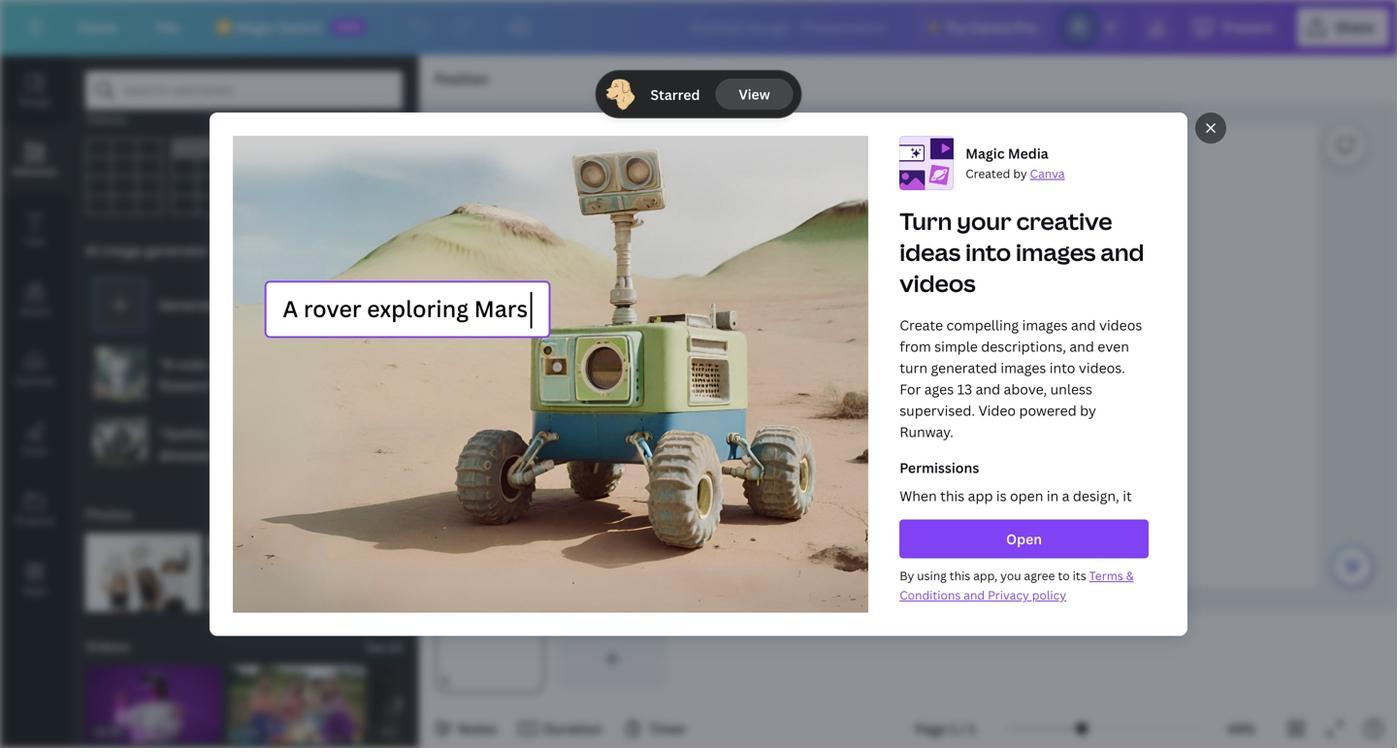 Task type: locate. For each thing, give the bounding box(es) containing it.
0 vertical spatial see all
[[366, 111, 403, 127]]

0 vertical spatial this
[[941, 487, 965, 505]]

brand button
[[0, 265, 70, 335]]

apps
[[23, 584, 47, 597]]

your down created
[[957, 205, 1012, 237]]

2 all from the top
[[389, 507, 403, 523]]

"gothic
[[159, 425, 209, 443]]

1 right / in the bottom of the page
[[969, 720, 977, 738]]

canva
[[970, 18, 1011, 36], [1031, 165, 1065, 181]]

into up unless
[[1050, 358, 1076, 377]]

open
[[1011, 487, 1044, 505]]

1 horizontal spatial magic
[[966, 144, 1005, 162]]

and
[[1101, 236, 1145, 268], [1072, 316, 1096, 334], [1070, 337, 1095, 356], [976, 380, 1001, 398], [964, 587, 985, 603]]

Search elements search field
[[124, 72, 364, 109]]

1 horizontal spatial videos
[[1100, 316, 1143, 334]]

images down canva link
[[1016, 236, 1096, 268]]

photos button
[[83, 495, 134, 534]]

in right open
[[1047, 487, 1059, 505]]

11.0s
[[383, 725, 410, 738]]

2 see from the top
[[366, 507, 386, 523]]

own
[[257, 296, 285, 314]]

person eating indian takeaway food image
[[269, 534, 386, 612]]

your left own at left top
[[224, 296, 254, 314]]

tables
[[85, 109, 128, 128]]

0 vertical spatial images
[[1016, 236, 1096, 268]]

turn
[[900, 205, 953, 237]]

1 vertical spatial see all button
[[364, 495, 405, 534]]

11.0s group
[[373, 666, 510, 744]]

0 vertical spatial videos
[[900, 267, 976, 299]]

and inside terms & conditions and privacy policy
[[964, 587, 985, 603]]

see all for photos
[[366, 507, 403, 523]]

1 vertical spatial a
[[1063, 487, 1070, 505]]

projects button
[[0, 475, 70, 545]]

magic media created by canva
[[966, 144, 1065, 181]]

by down media
[[1014, 165, 1028, 181]]

2 horizontal spatial by
[[1081, 401, 1097, 420]]

1 see from the top
[[366, 111, 386, 127]]

0 horizontal spatial in
[[279, 355, 292, 373]]

magic inside main menu bar
[[236, 18, 275, 36]]

side panel tab list
[[0, 55, 70, 614]]

see for videos
[[366, 639, 386, 655]]

0 vertical spatial all
[[389, 111, 403, 127]]

images up descriptions,
[[1023, 316, 1068, 334]]

this left app
[[941, 487, 965, 505]]

by down unless
[[1081, 401, 1097, 420]]

can:
[[900, 508, 927, 526]]

page 1 image
[[435, 628, 545, 690]]

canva assistant image
[[1342, 555, 1365, 579]]

policy
[[1033, 587, 1067, 603]]

by inside "gothic castle surrounded by dinosaurs"
[[336, 425, 353, 443]]

page 1 / 1
[[915, 720, 977, 738]]

add this table to the canvas image
[[85, 138, 163, 216], [171, 138, 249, 216], [256, 138, 334, 216], [342, 138, 419, 216]]

0 horizontal spatial videos
[[900, 267, 976, 299]]

surrounded
[[256, 425, 333, 443]]

projects
[[16, 514, 54, 528]]

1 all from the top
[[389, 111, 403, 127]]

1 see all button from the top
[[364, 99, 405, 138]]

magic for magic switch
[[236, 18, 275, 36]]

above,
[[1004, 380, 1048, 398]]

2 vertical spatial see
[[366, 639, 386, 655]]

images inside turn your creative ideas into images and videos
[[1016, 236, 1096, 268]]

videos button
[[83, 627, 132, 666]]

2 vertical spatial by
[[336, 425, 353, 443]]

to
[[1059, 568, 1070, 584]]

uploads button
[[0, 335, 70, 405]]

a left design,
[[1063, 487, 1070, 505]]

1 vertical spatial all
[[389, 507, 403, 523]]

cute
[[177, 355, 206, 373]]

3 all from the top
[[389, 639, 403, 655]]

1 vertical spatial magic
[[966, 144, 1005, 162]]

canva down media
[[1031, 165, 1065, 181]]

1 vertical spatial by
[[1081, 401, 1097, 420]]

see all button for photos
[[364, 495, 405, 534]]

by inside magic media created by canva
[[1014, 165, 1028, 181]]

1 vertical spatial this
[[950, 568, 971, 584]]

this
[[941, 487, 965, 505], [950, 568, 971, 584]]

images down descriptions,
[[1001, 358, 1047, 377]]

this inside permissions when this app is open in a design, it can:
[[941, 487, 965, 505]]

draw
[[23, 445, 47, 458]]

privacy
[[988, 587, 1030, 603]]

2 see all from the top
[[366, 507, 403, 523]]

descriptions,
[[982, 337, 1067, 356]]

0 horizontal spatial magic
[[236, 18, 275, 36]]

0 horizontal spatial by
[[336, 425, 353, 443]]

forest
[[306, 355, 346, 373]]

all for videos
[[389, 639, 403, 655]]

when
[[900, 487, 937, 505]]

1
[[950, 720, 957, 738], [969, 720, 977, 738]]

this left app,
[[950, 568, 971, 584]]

by
[[1014, 165, 1028, 181], [1081, 401, 1097, 420], [336, 425, 353, 443]]

1 left / in the bottom of the page
[[950, 720, 957, 738]]

a left the forest
[[295, 355, 303, 373]]

permissions when this app is open in a design, it can:
[[900, 458, 1133, 526]]

open
[[1007, 530, 1043, 548]]

1 vertical spatial see
[[366, 507, 386, 523]]

see for tables
[[366, 111, 386, 127]]

1 horizontal spatial in
[[1047, 487, 1059, 505]]

0 vertical spatial by
[[1014, 165, 1028, 181]]

3 see from the top
[[366, 639, 386, 655]]

canva right try
[[970, 18, 1011, 36]]

0 horizontal spatial 1
[[950, 720, 957, 738]]

videos up create
[[900, 267, 976, 299]]

4 add this table to the canvas image from the left
[[342, 138, 419, 216]]

0 vertical spatial see all button
[[364, 99, 405, 138]]

0 vertical spatial a
[[295, 355, 303, 373]]

2 vertical spatial see all button
[[364, 627, 405, 666]]

1 vertical spatial in
[[1047, 487, 1059, 505]]

view
[[739, 85, 771, 103]]

0 vertical spatial canva
[[970, 18, 1011, 36]]

1 vertical spatial images
[[1023, 316, 1068, 334]]

text
[[25, 235, 45, 248]]

1 vertical spatial your
[[224, 296, 254, 314]]

by for "gothic castle surrounded by dinosaurs"
[[336, 425, 353, 443]]

1 horizontal spatial 1
[[969, 720, 977, 738]]

1 vertical spatial videos
[[1100, 316, 1143, 334]]

create
[[900, 316, 944, 334]]

see all button
[[364, 99, 405, 138], [364, 495, 405, 534], [364, 627, 405, 666]]

1 horizontal spatial into
[[1050, 358, 1076, 377]]

by right surrounded
[[336, 425, 353, 443]]

3 see all button from the top
[[364, 627, 405, 666]]

in inside "a cute anime cat in a forest with flowers"
[[279, 355, 292, 373]]

in
[[279, 355, 292, 373], [1047, 487, 1059, 505]]

0 horizontal spatial a
[[295, 355, 303, 373]]

2 vertical spatial see all
[[366, 639, 403, 655]]

magic left switch
[[236, 18, 275, 36]]

2 1 from the left
[[969, 720, 977, 738]]

into inside create compelling images and videos from simple descriptions, and even turn generated images into videos. for ages 13 and above, unless supervised. video powered by runway.
[[1050, 358, 1076, 377]]

0 vertical spatial into
[[966, 236, 1012, 268]]

status
[[596, 71, 801, 117]]

hide pages image
[[862, 599, 955, 614]]

photos
[[85, 505, 132, 524]]

from
[[900, 337, 932, 356]]

a
[[295, 355, 303, 373], [1063, 487, 1070, 505]]

0 horizontal spatial into
[[966, 236, 1012, 268]]

0 horizontal spatial canva
[[970, 18, 1011, 36]]

elements
[[13, 165, 57, 178]]

1 vertical spatial into
[[1050, 358, 1076, 377]]

1 see all from the top
[[366, 111, 403, 127]]

open button
[[900, 520, 1149, 558]]

castle
[[213, 425, 252, 443]]

and inside turn your creative ideas into images and videos
[[1101, 236, 1145, 268]]

7.0s group
[[229, 666, 366, 744]]

0 vertical spatial see
[[366, 111, 386, 127]]

1 horizontal spatial your
[[957, 205, 1012, 237]]

your inside turn your creative ideas into images and videos
[[957, 205, 1012, 237]]

1 vertical spatial canva
[[1031, 165, 1065, 181]]

dinosaurs"
[[159, 446, 230, 465]]

2 see all button from the top
[[364, 495, 405, 534]]

images
[[1016, 236, 1096, 268], [1023, 316, 1068, 334], [1001, 358, 1047, 377]]

3 see all from the top
[[366, 639, 403, 655]]

Page title text field
[[457, 671, 465, 690]]

timer
[[649, 720, 687, 738]]

permissions
[[900, 458, 980, 477]]

0 vertical spatial in
[[279, 355, 292, 373]]

your for turn
[[957, 205, 1012, 237]]

home
[[78, 18, 117, 36]]

all for photos
[[389, 507, 403, 523]]

main menu bar
[[0, 0, 1398, 55]]

1 horizontal spatial canva
[[1031, 165, 1065, 181]]

magic inside magic media created by canva
[[966, 144, 1005, 162]]

see all
[[366, 111, 403, 127], [366, 507, 403, 523], [366, 639, 403, 655]]

with
[[349, 355, 378, 373]]

all
[[389, 111, 403, 127], [389, 507, 403, 523], [389, 639, 403, 655]]

apps button
[[0, 545, 70, 614]]

7.0s
[[239, 725, 259, 738]]

1 vertical spatial see all
[[366, 507, 403, 523]]

magic up created
[[966, 144, 1005, 162]]

1 horizontal spatial by
[[1014, 165, 1028, 181]]

0 vertical spatial magic
[[236, 18, 275, 36]]

even
[[1098, 337, 1130, 356]]

this for app,
[[950, 568, 971, 584]]

its
[[1073, 568, 1087, 584]]

videos.
[[1079, 358, 1126, 377]]

1 horizontal spatial a
[[1063, 487, 1070, 505]]

0 vertical spatial your
[[957, 205, 1012, 237]]

into right ideas
[[966, 236, 1012, 268]]

ai
[[85, 241, 99, 260]]

for
[[900, 380, 922, 398]]

videos up "even"
[[1100, 316, 1143, 334]]

switch
[[278, 18, 323, 36]]

flowers"
[[159, 376, 214, 395]]

by
[[900, 568, 915, 584]]

this for app
[[941, 487, 965, 505]]

see all button for tables
[[364, 99, 405, 138]]

/
[[961, 720, 966, 738]]

see
[[366, 111, 386, 127], [366, 507, 386, 523], [366, 639, 386, 655]]

women protesting together image
[[85, 534, 202, 612]]

2 vertical spatial all
[[389, 639, 403, 655]]

in right cat
[[279, 355, 292, 373]]

0 horizontal spatial your
[[224, 296, 254, 314]]

uploads
[[15, 375, 55, 388]]



Task type: vqa. For each thing, say whether or not it's contained in the screenshot.
Apps
yes



Task type: describe. For each thing, give the bounding box(es) containing it.
into inside turn your creative ideas into images and videos
[[966, 236, 1012, 268]]

duration button
[[513, 714, 610, 745]]

ideas
[[900, 236, 961, 268]]

see all for videos
[[366, 639, 403, 655]]

draw button
[[0, 405, 70, 475]]

videos inside create compelling images and videos from simple descriptions, and even turn generated images into videos. for ages 13 and above, unless supervised. video powered by runway.
[[1100, 316, 1143, 334]]

hide image
[[418, 355, 431, 448]]

cat
[[253, 355, 276, 373]]

unless
[[1051, 380, 1093, 398]]

it
[[1123, 487, 1133, 505]]

supervised.
[[900, 401, 976, 420]]

ages
[[925, 380, 954, 398]]

Design title text field
[[674, 8, 905, 47]]

ai image generator
[[85, 241, 210, 260]]

parks and loving sisters laying on blanket at a park image
[[393, 534, 510, 612]]

app
[[968, 487, 994, 505]]

compelling
[[947, 316, 1019, 334]]

in inside permissions when this app is open in a design, it can:
[[1047, 487, 1059, 505]]

canva link
[[1031, 165, 1065, 181]]

elements button
[[0, 125, 70, 195]]

canva inside button
[[970, 18, 1011, 36]]

a inside permissions when this app is open in a design, it can:
[[1063, 487, 1070, 505]]

creative
[[1017, 205, 1113, 237]]

"a
[[159, 355, 174, 373]]

new
[[337, 20, 361, 33]]

media
[[1008, 144, 1049, 162]]

2 add this table to the canvas image from the left
[[171, 138, 249, 216]]

using
[[918, 568, 947, 584]]

is
[[997, 487, 1007, 505]]

&
[[1127, 568, 1134, 584]]

generate your own
[[159, 296, 285, 314]]

design button
[[0, 55, 70, 125]]

magic for magic media created by canva
[[966, 144, 1005, 162]]

terms & conditions and privacy policy link
[[900, 568, 1134, 603]]

assortment of fruits and vegetables image
[[210, 534, 261, 612]]

"a cute anime cat in a forest with flowers"
[[159, 355, 378, 395]]

see all button for videos
[[364, 627, 405, 666]]

conditions
[[900, 587, 961, 603]]

video
[[979, 401, 1016, 420]]

app,
[[974, 568, 998, 584]]

starred
[[651, 85, 700, 104]]

design,
[[1074, 487, 1120, 505]]

notes button
[[427, 714, 505, 745]]

videos
[[85, 637, 130, 656]]

text button
[[0, 195, 70, 265]]

1 add this table to the canvas image from the left
[[85, 138, 163, 216]]

pro
[[1015, 18, 1037, 36]]

created
[[966, 165, 1011, 181]]

2 vertical spatial images
[[1001, 358, 1047, 377]]

terms
[[1090, 568, 1124, 584]]

tables button
[[83, 99, 130, 138]]

duration
[[544, 720, 603, 738]]

terms & conditions and privacy policy
[[900, 568, 1134, 603]]

generate
[[159, 296, 220, 314]]

1 1 from the left
[[950, 720, 957, 738]]

by inside create compelling images and videos from simple descriptions, and even turn generated images into videos. for ages 13 and above, unless supervised. video powered by runway.
[[1081, 401, 1097, 420]]

notes
[[458, 720, 497, 738]]

your for generate
[[224, 296, 254, 314]]

canva inside magic media created by canva
[[1031, 165, 1065, 181]]

agree
[[1025, 568, 1056, 584]]

create compelling images and videos from simple descriptions, and even turn generated images into videos. for ages 13 and above, unless supervised. video powered by runway.
[[900, 316, 1143, 441]]

by using this app, you agree to its
[[900, 568, 1090, 584]]

generator
[[145, 241, 210, 260]]

videos inside turn your creative ideas into images and videos
[[900, 267, 976, 299]]

13
[[958, 380, 973, 398]]

page
[[915, 720, 947, 738]]

see all for tables
[[366, 111, 403, 127]]

generated
[[931, 358, 998, 377]]

home link
[[62, 8, 133, 47]]

you
[[1001, 568, 1022, 584]]

a inside "a cute anime cat in a forest with flowers"
[[295, 355, 303, 373]]

3 add this table to the canvas image from the left
[[256, 138, 334, 216]]

12.0s group
[[85, 666, 222, 744]]

image
[[102, 241, 142, 260]]

all for tables
[[389, 111, 403, 127]]

by for magic media created by canva
[[1014, 165, 1028, 181]]

try canva pro
[[946, 18, 1037, 36]]

try
[[946, 18, 967, 36]]

turn
[[900, 358, 928, 377]]

"gothic castle surrounded by dinosaurs"
[[159, 425, 353, 465]]

magic switch
[[236, 18, 323, 36]]

simple
[[935, 337, 978, 356]]

view button
[[716, 79, 794, 110]]

try canva pro button
[[913, 8, 1053, 47]]

12.0s
[[95, 725, 122, 738]]

powered
[[1020, 401, 1077, 420]]

see for photos
[[366, 507, 386, 523]]

brand
[[21, 305, 49, 318]]

anime
[[210, 355, 250, 373]]

status containing view
[[596, 71, 801, 117]]

timer button
[[618, 714, 695, 745]]



